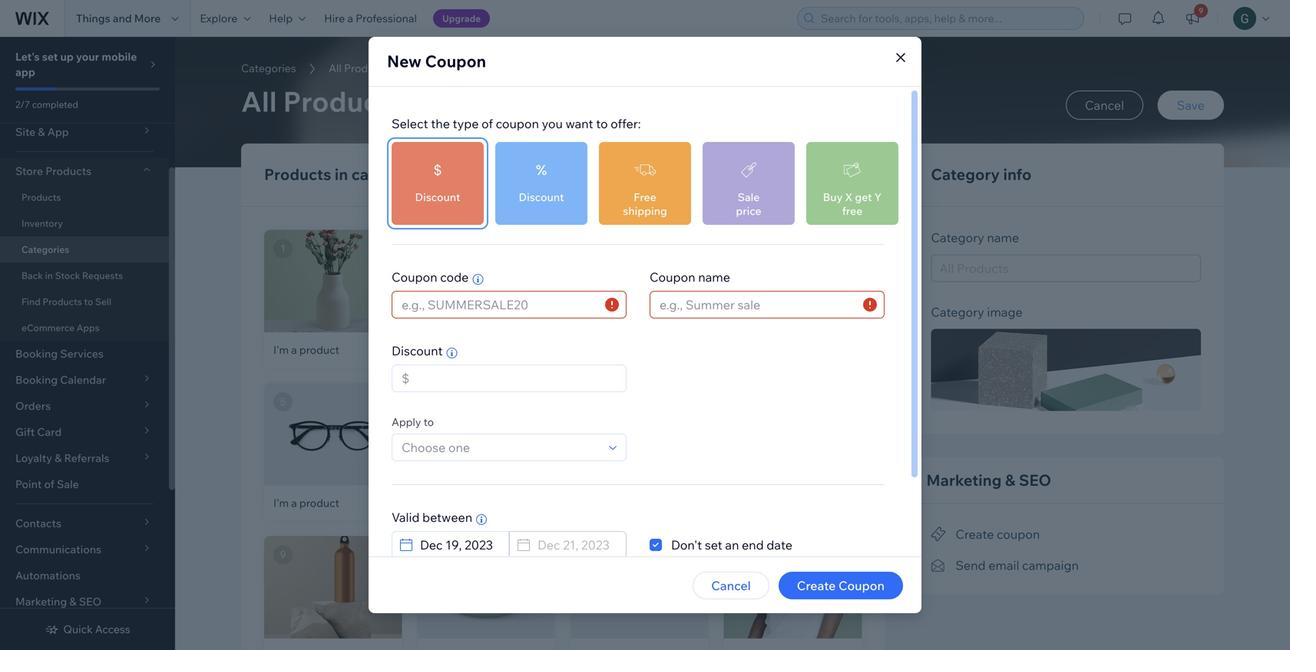 Task type: vqa. For each thing, say whether or not it's contained in the screenshot.
add corresponding to Add New Task
no



Task type: locate. For each thing, give the bounding box(es) containing it.
to right want
[[596, 116, 608, 131]]

buy
[[823, 190, 843, 204]]

2 vertical spatial category
[[931, 304, 984, 320]]

sale
[[738, 190, 760, 204], [57, 478, 79, 491]]

date
[[767, 538, 792, 553]]

0 vertical spatial set
[[42, 50, 58, 63]]

free
[[842, 204, 863, 218]]

1 vertical spatial coupon
[[997, 527, 1040, 542]]

apply
[[392, 415, 421, 429]]

point of sale link
[[0, 471, 169, 498]]

things
[[76, 12, 110, 25]]

coupon inside button
[[997, 527, 1040, 542]]

don't
[[671, 538, 702, 553]]

0 vertical spatial cancel button
[[1066, 91, 1143, 120]]

%
[[536, 161, 547, 179]]

let's
[[15, 50, 40, 63]]

1 horizontal spatial price
[[736, 204, 761, 218]]

in inside "link"
[[45, 270, 53, 281]]

0 vertical spatial categories link
[[233, 61, 304, 76]]

coupon inside create coupon button
[[838, 578, 885, 594]]

coupon
[[496, 116, 539, 131], [997, 527, 1040, 542]]

shipping
[[623, 204, 667, 218]]

1 category from the top
[[931, 165, 1000, 184]]

i'm
[[273, 343, 289, 357], [427, 343, 442, 357], [273, 496, 289, 510], [427, 496, 442, 510]]

1 horizontal spatial cancel button
[[1066, 91, 1143, 120]]

1 horizontal spatial set
[[705, 538, 722, 553]]

1 vertical spatial create
[[797, 578, 836, 594]]

1 horizontal spatial of
[[481, 116, 493, 131]]

all products form
[[175, 37, 1290, 650]]

sale inside sale price
[[738, 190, 760, 204]]

0 horizontal spatial all
[[241, 84, 277, 119]]

1 vertical spatial name
[[698, 270, 730, 285]]

categories down inventory
[[22, 244, 69, 255]]

create coupon button
[[778, 572, 903, 600]]

info
[[1003, 165, 1032, 184]]

e.g., Summer sale field
[[655, 292, 858, 318]]

help
[[269, 12, 293, 25]]

in inside all products form
[[335, 165, 348, 184]]

back in stock requests
[[22, 270, 123, 281]]

0 vertical spatial categories
[[241, 61, 296, 75]]

1 horizontal spatial sale
[[738, 190, 760, 204]]

create inside all products form
[[955, 527, 994, 542]]

promote coupon image
[[931, 528, 946, 541]]

in left the category on the top of the page
[[335, 165, 348, 184]]

1 horizontal spatial in
[[335, 165, 348, 184]]

0 vertical spatial to
[[596, 116, 608, 131]]

0 horizontal spatial price
[[395, 114, 420, 128]]

of right point
[[44, 478, 54, 491]]

let's set up your mobile app
[[15, 50, 137, 79]]

free
[[634, 190, 656, 204]]

in
[[335, 165, 348, 184], [45, 270, 53, 281]]

set
[[42, 50, 58, 63], [705, 538, 722, 553]]

1 horizontal spatial coupon
[[997, 527, 1040, 542]]

category for category image
[[931, 304, 984, 320]]

Search for tools, apps, help & more... field
[[816, 8, 1079, 29]]

1 horizontal spatial cancel
[[1085, 98, 1124, 113]]

1 vertical spatial all
[[241, 84, 277, 119]]

hire
[[324, 12, 345, 25]]

quick
[[63, 623, 93, 636]]

back
[[22, 270, 43, 281]]

Choose one field
[[397, 435, 604, 461]]

coupon left you
[[496, 116, 539, 131]]

&
[[1005, 471, 1015, 490]]

in for stock
[[45, 270, 53, 281]]

between
[[422, 510, 472, 525]]

1 vertical spatial set
[[705, 538, 722, 553]]

inventory
[[22, 218, 63, 229]]

new
[[387, 51, 422, 71]]

discount down 12
[[415, 190, 460, 204]]

products
[[344, 61, 389, 75], [283, 84, 404, 119], [45, 164, 92, 178], [264, 165, 331, 184], [22, 192, 61, 203], [43, 296, 82, 308]]

to left the sell
[[84, 296, 93, 308]]

set for let's
[[42, 50, 58, 63]]

0 horizontal spatial of
[[44, 478, 54, 491]]

categories inside all products form
[[241, 61, 296, 75]]

set inside the let's set up your mobile app
[[42, 50, 58, 63]]

store
[[15, 164, 43, 178]]

0 vertical spatial cancel
[[1085, 98, 1124, 113]]

upgrade
[[442, 13, 481, 24]]

to
[[596, 116, 608, 131], [84, 296, 93, 308], [424, 415, 434, 429]]

discount up the apply to
[[392, 343, 443, 359]]

offer
[[395, 101, 421, 114]]

0 vertical spatial price
[[395, 114, 420, 128]]

1 horizontal spatial $
[[434, 162, 442, 178]]

seo
[[1019, 471, 1051, 490]]

0 horizontal spatial cancel button
[[693, 572, 769, 600]]

categories link down help at top
[[233, 61, 304, 76]]

category left image on the right top of page
[[931, 304, 984, 320]]

None field
[[409, 366, 621, 392], [415, 532, 504, 558], [533, 532, 621, 558], [409, 366, 621, 392], [415, 532, 504, 558], [533, 532, 621, 558]]

$ down 'the'
[[434, 162, 442, 178]]

1 vertical spatial $
[[402, 371, 409, 386]]

free shipping
[[623, 190, 667, 218]]

0 horizontal spatial in
[[45, 270, 53, 281]]

coupon up send email campaign
[[997, 527, 1040, 542]]

Don't set an end date checkbox
[[650, 536, 792, 554]]

1 vertical spatial cancel
[[711, 578, 751, 594]]

ecommerce apps
[[22, 322, 99, 334]]

marketing
[[926, 471, 1002, 490]]

1 vertical spatial categories
[[22, 244, 69, 255]]

categories inside sidebar element
[[22, 244, 69, 255]]

0 vertical spatial of
[[481, 116, 493, 131]]

2 category from the top
[[931, 230, 984, 245]]

0 vertical spatial in
[[335, 165, 348, 184]]

of
[[481, 116, 493, 131], [44, 478, 54, 491]]

1 vertical spatial categories link
[[0, 237, 169, 263]]

1 vertical spatial of
[[44, 478, 54, 491]]

1 vertical spatial sale
[[57, 478, 79, 491]]

0 horizontal spatial create
[[797, 578, 836, 594]]

upgrade button
[[433, 9, 490, 28]]

0 vertical spatial all
[[329, 61, 342, 75]]

category image
[[931, 304, 1023, 320]]

$ up apply
[[402, 371, 409, 386]]

1 horizontal spatial create
[[955, 527, 994, 542]]

in right back on the top of the page
[[45, 270, 53, 281]]

name for coupon name
[[698, 270, 730, 285]]

1 horizontal spatial categories
[[241, 61, 296, 75]]

0 horizontal spatial set
[[42, 50, 58, 63]]

don't set an end date
[[671, 538, 792, 553]]

2/7
[[15, 99, 30, 110]]

categories link
[[233, 61, 304, 76], [0, 237, 169, 263]]

price
[[395, 114, 420, 128], [736, 204, 761, 218]]

category for category name
[[931, 230, 984, 245]]

set inside don't set an end date option
[[705, 538, 722, 553]]

0 horizontal spatial to
[[84, 296, 93, 308]]

price inside offer a fixed price discount.
[[395, 114, 420, 128]]

1 vertical spatial in
[[45, 270, 53, 281]]

0 horizontal spatial coupon
[[496, 116, 539, 131]]

save button
[[1158, 91, 1224, 120]]

find products to sell link
[[0, 289, 169, 315]]

back in stock requests link
[[0, 263, 169, 289]]

hire a professional
[[324, 12, 417, 25]]

0 horizontal spatial categories
[[22, 244, 69, 255]]

categories down help at top
[[241, 61, 296, 75]]

0 horizontal spatial sale
[[57, 478, 79, 491]]

0 vertical spatial name
[[987, 230, 1019, 245]]

name for category name
[[987, 230, 1019, 245]]

name inside all products form
[[987, 230, 1019, 245]]

category down category info
[[931, 230, 984, 245]]

1 vertical spatial to
[[84, 296, 93, 308]]

in for category
[[335, 165, 348, 184]]

services
[[60, 347, 104, 361]]

y
[[874, 190, 882, 204]]

category left info
[[931, 165, 1000, 184]]

1 horizontal spatial to
[[424, 415, 434, 429]]

0 vertical spatial create
[[955, 527, 994, 542]]

set left up
[[42, 50, 58, 63]]

sale price
[[736, 190, 761, 218]]

3 category from the top
[[931, 304, 984, 320]]

0 horizontal spatial categories link
[[0, 237, 169, 263]]

set left 'an'
[[705, 538, 722, 553]]

find products to sell
[[22, 296, 111, 308]]

of right type
[[481, 116, 493, 131]]

select the type of coupon you want to offer:
[[392, 116, 641, 131]]

1 horizontal spatial categories link
[[233, 61, 304, 76]]

up
[[60, 50, 74, 63]]

0 vertical spatial category
[[931, 165, 1000, 184]]

1 vertical spatial category
[[931, 230, 984, 245]]

cancel button
[[1066, 91, 1143, 120], [693, 572, 769, 600]]

0 vertical spatial sale
[[738, 190, 760, 204]]

2 vertical spatial to
[[424, 415, 434, 429]]

x
[[845, 190, 853, 204]]

create for create coupon
[[955, 527, 994, 542]]

fixed
[[432, 101, 456, 114]]

categories link up 'back in stock requests'
[[0, 237, 169, 263]]

discount down %
[[519, 190, 564, 204]]

i'm a product
[[273, 343, 339, 357], [427, 343, 493, 357], [273, 496, 339, 510], [427, 496, 493, 510]]

name down info
[[987, 230, 1019, 245]]

a inside offer a fixed price discount.
[[424, 101, 429, 114]]

0 horizontal spatial name
[[698, 270, 730, 285]]

1 horizontal spatial name
[[987, 230, 1019, 245]]

booking services link
[[0, 341, 169, 367]]

name up e.g., summer sale field
[[698, 270, 730, 285]]

to right apply
[[424, 415, 434, 429]]



Task type: describe. For each thing, give the bounding box(es) containing it.
save
[[1177, 98, 1205, 113]]

completed
[[32, 99, 78, 110]]

valid between
[[392, 510, 472, 525]]

code
[[440, 270, 469, 285]]

explore
[[200, 12, 237, 25]]

create for create coupon
[[797, 578, 836, 594]]

e.g., SUMMERSALE20 field
[[397, 292, 600, 318]]

12
[[425, 165, 441, 184]]

end
[[742, 538, 764, 553]]

9 button
[[1176, 0, 1209, 37]]

discount for %
[[519, 190, 564, 204]]

discount.
[[422, 114, 468, 128]]

coupon code
[[392, 270, 469, 285]]

2 horizontal spatial to
[[596, 116, 608, 131]]

professional
[[356, 12, 417, 25]]

point of sale
[[15, 478, 79, 491]]

promote newsletter image
[[931, 559, 946, 573]]

the
[[431, 116, 450, 131]]

your
[[76, 50, 99, 63]]

quick access
[[63, 623, 130, 636]]

get
[[855, 190, 872, 204]]

categories link inside all products form
[[233, 61, 304, 76]]

create coupon
[[797, 578, 885, 594]]

you
[[542, 116, 563, 131]]

new coupon
[[387, 51, 486, 71]]

1 vertical spatial all products
[[241, 84, 404, 119]]

quick access button
[[45, 623, 130, 637]]

campaign
[[1022, 558, 1079, 573]]

type
[[453, 116, 479, 131]]

1 vertical spatial cancel button
[[693, 572, 769, 600]]

0 horizontal spatial $
[[402, 371, 409, 386]]

ecommerce apps link
[[0, 315, 169, 341]]

create coupon
[[955, 527, 1040, 542]]

category name
[[931, 230, 1019, 245]]

sidebar element
[[0, 37, 175, 650]]

select
[[392, 116, 428, 131]]

send email campaign
[[955, 558, 1079, 573]]

ecommerce
[[22, 322, 74, 334]]

inventory link
[[0, 210, 169, 237]]

products in category 12
[[264, 165, 441, 184]]

want
[[566, 116, 593, 131]]

send email campaign button
[[931, 554, 1079, 576]]

set for don't
[[705, 538, 722, 553]]

things and more
[[76, 12, 161, 25]]

marketing & seo
[[926, 471, 1051, 490]]

sell
[[95, 296, 111, 308]]

Category name text field
[[931, 255, 1201, 282]]

create coupon button
[[931, 523, 1040, 545]]

category info
[[931, 165, 1032, 184]]

apply to
[[392, 415, 434, 429]]

mobile
[[102, 50, 137, 63]]

of inside sidebar element
[[44, 478, 54, 491]]

discount for $
[[415, 190, 460, 204]]

0 vertical spatial $
[[434, 162, 442, 178]]

find
[[22, 296, 40, 308]]

send
[[955, 558, 986, 573]]

products inside popup button
[[45, 164, 92, 178]]

access
[[95, 623, 130, 636]]

store products button
[[0, 158, 169, 184]]

stock
[[55, 270, 80, 281]]

hire a professional link
[[315, 0, 426, 37]]

store products
[[15, 164, 92, 178]]

1 vertical spatial price
[[736, 204, 761, 218]]

products link
[[0, 184, 169, 210]]

category
[[352, 165, 418, 184]]

email
[[988, 558, 1019, 573]]

more
[[134, 12, 161, 25]]

0 vertical spatial coupon
[[496, 116, 539, 131]]

and
[[113, 12, 132, 25]]

booking
[[15, 347, 58, 361]]

2/7 completed
[[15, 99, 78, 110]]

category for category info
[[931, 165, 1000, 184]]

categories link inside sidebar element
[[0, 237, 169, 263]]

to inside find products to sell link
[[84, 296, 93, 308]]

cancel inside all products form
[[1085, 98, 1124, 113]]

sale inside sidebar element
[[57, 478, 79, 491]]

apps
[[77, 322, 99, 334]]

app
[[15, 65, 35, 79]]

offer:
[[611, 116, 641, 131]]

9
[[1199, 6, 1203, 15]]

point
[[15, 478, 42, 491]]

image
[[987, 304, 1023, 320]]

requests
[[82, 270, 123, 281]]

0 vertical spatial all products
[[329, 61, 389, 75]]

automations link
[[0, 563, 169, 589]]

0 horizontal spatial cancel
[[711, 578, 751, 594]]

1 horizontal spatial all
[[329, 61, 342, 75]]

buy x get y free
[[823, 190, 882, 218]]

booking services
[[15, 347, 104, 361]]

coupon name
[[650, 270, 730, 285]]



